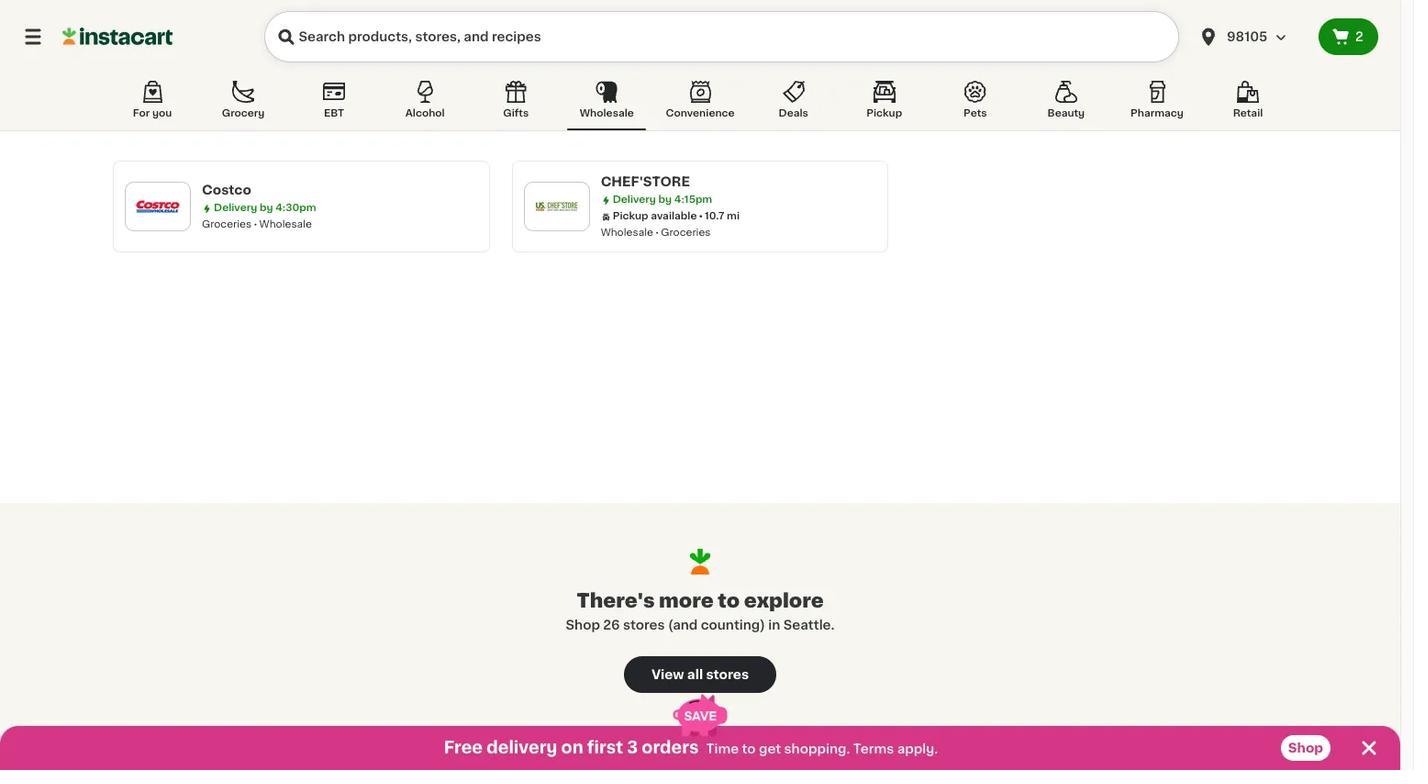 Task type: describe. For each thing, give the bounding box(es) containing it.
shop inside button
[[1289, 742, 1324, 755]]

save image
[[673, 694, 727, 737]]

seattle.
[[784, 619, 835, 632]]

10.7
[[705, 211, 725, 221]]

all
[[687, 668, 703, 681]]

to inside the there's more to explore shop 26 stores (and counting) in seattle.
[[718, 591, 740, 610]]

for you
[[133, 108, 172, 118]]

26
[[603, 619, 620, 632]]

ebt
[[324, 108, 344, 118]]

you
[[152, 108, 172, 118]]

free
[[444, 740, 483, 756]]

apply.
[[898, 743, 938, 756]]

2 button
[[1319, 18, 1379, 55]]

explore
[[744, 591, 824, 610]]

delivery for chef'store
[[613, 195, 656, 205]]

there's more to explore shop 26 stores (and counting) in seattle.
[[566, 591, 835, 632]]

wholesale for wholesale
[[580, 108, 634, 118]]

Search field
[[264, 11, 1180, 62]]

pets
[[964, 108, 987, 118]]

free delivery on first 3 orders time to get shopping. terms apply.
[[444, 740, 938, 756]]

pickup for pickup
[[867, 108, 903, 118]]

1 horizontal spatial groceries
[[661, 228, 711, 238]]

more
[[659, 591, 714, 610]]

to inside the free delivery on first 3 orders time to get shopping. terms apply.
[[742, 743, 756, 756]]

costco
[[202, 184, 251, 196]]

mi
[[727, 211, 740, 221]]

98105
[[1227, 30, 1268, 43]]

gifts button
[[477, 77, 556, 130]]

for
[[133, 108, 150, 118]]

chef'store
[[601, 175, 690, 188]]

groceries wholesale
[[202, 219, 312, 230]]

(and
[[668, 619, 698, 632]]

beauty
[[1048, 108, 1085, 118]]

chef'store logo image
[[533, 183, 581, 230]]

pickup available
[[613, 211, 697, 221]]

shopping.
[[785, 743, 850, 756]]

0 horizontal spatial groceries
[[202, 219, 252, 230]]

delivery by 4:30pm
[[214, 203, 316, 213]]

available
[[651, 211, 697, 221]]

in
[[769, 619, 781, 632]]

4:15pm
[[675, 195, 713, 205]]

beauty button
[[1027, 77, 1106, 130]]

close image
[[1359, 737, 1381, 759]]

orders
[[642, 740, 699, 756]]

shop inside the there's more to explore shop 26 stores (and counting) in seattle.
[[566, 619, 600, 632]]

wholesale for wholesale groceries
[[601, 228, 654, 238]]

get
[[759, 743, 781, 756]]



Task type: vqa. For each thing, say whether or not it's contained in the screenshot.
PERSONAL WALMART CART SHOPPING IN 95116
no



Task type: locate. For each thing, give the bounding box(es) containing it.
by
[[659, 195, 672, 205], [260, 203, 273, 213]]

0 horizontal spatial to
[[718, 591, 740, 610]]

grocery
[[222, 108, 265, 118]]

0 vertical spatial pickup
[[867, 108, 903, 118]]

to left 'get'
[[742, 743, 756, 756]]

10.7 mi
[[705, 211, 740, 221]]

3
[[627, 740, 638, 756]]

for you button
[[113, 77, 192, 130]]

0 horizontal spatial shop
[[566, 619, 600, 632]]

there's
[[577, 591, 655, 610]]

terms
[[854, 743, 894, 756]]

groceries down 'costco'
[[202, 219, 252, 230]]

0 vertical spatial to
[[718, 591, 740, 610]]

wholesale up "chef'store" in the top of the page
[[580, 108, 634, 118]]

delivery by 4:15pm
[[613, 195, 713, 205]]

1 vertical spatial pickup
[[613, 211, 649, 221]]

wholesale groceries
[[601, 228, 711, 238]]

shop left 26
[[566, 619, 600, 632]]

wholesale down "4:30pm"
[[259, 219, 312, 230]]

2
[[1356, 30, 1364, 43]]

1 horizontal spatial shop
[[1289, 742, 1324, 755]]

wholesale button
[[568, 77, 647, 130]]

convenience
[[666, 108, 735, 118]]

gifts
[[503, 108, 529, 118]]

None search field
[[264, 11, 1180, 62]]

0 horizontal spatial stores
[[623, 619, 665, 632]]

wholesale down pickup available
[[601, 228, 654, 238]]

1 horizontal spatial to
[[742, 743, 756, 756]]

to up "counting)"
[[718, 591, 740, 610]]

by for chef'store
[[659, 195, 672, 205]]

pickup for pickup available
[[613, 211, 649, 221]]

to
[[718, 591, 740, 610], [742, 743, 756, 756]]

1 horizontal spatial stores
[[706, 668, 749, 681]]

stores right all
[[706, 668, 749, 681]]

4:30pm
[[276, 203, 316, 213]]

delivery for costco
[[214, 203, 257, 213]]

pets button
[[936, 77, 1015, 130]]

delivery
[[487, 740, 558, 756]]

0 vertical spatial stores
[[623, 619, 665, 632]]

instacart image
[[62, 26, 173, 48]]

deals button
[[754, 77, 833, 130]]

pickup right the deals
[[867, 108, 903, 118]]

1 vertical spatial shop
[[1289, 742, 1324, 755]]

by for costco
[[260, 203, 273, 213]]

groceries
[[202, 219, 252, 230], [661, 228, 711, 238]]

on
[[561, 740, 584, 756]]

deals
[[779, 108, 809, 118]]

view all stores
[[652, 668, 749, 681]]

shop
[[566, 619, 600, 632], [1289, 742, 1324, 755]]

stores
[[623, 619, 665, 632], [706, 668, 749, 681]]

pharmacy
[[1131, 108, 1184, 118]]

wholesale inside button
[[580, 108, 634, 118]]

view all stores button
[[624, 656, 777, 693]]

delivery down 'costco'
[[214, 203, 257, 213]]

grocery button
[[204, 77, 283, 130]]

groceries down 'available'
[[661, 228, 711, 238]]

shop categories tab list
[[113, 77, 1288, 130]]

1 horizontal spatial by
[[659, 195, 672, 205]]

wholesale
[[580, 108, 634, 118], [259, 219, 312, 230], [601, 228, 654, 238]]

by up groceries wholesale
[[260, 203, 273, 213]]

stores right 26
[[623, 619, 665, 632]]

pickup button
[[845, 77, 924, 130]]

0 vertical spatial shop
[[566, 619, 600, 632]]

98105 button
[[1187, 11, 1319, 62]]

pharmacy button
[[1118, 77, 1197, 130]]

by up 'available'
[[659, 195, 672, 205]]

0 horizontal spatial pickup
[[613, 211, 649, 221]]

delivery
[[613, 195, 656, 205], [214, 203, 257, 213]]

time
[[706, 743, 739, 756]]

stores inside the there's more to explore shop 26 stores (and counting) in seattle.
[[623, 619, 665, 632]]

alcohol button
[[386, 77, 465, 130]]

convenience button
[[659, 77, 742, 130]]

pickup
[[867, 108, 903, 118], [613, 211, 649, 221]]

shop button
[[1281, 735, 1331, 761]]

stores inside view all stores button
[[706, 668, 749, 681]]

view all stores link
[[624, 656, 777, 693]]

view
[[652, 668, 684, 681]]

1 vertical spatial stores
[[706, 668, 749, 681]]

alcohol
[[406, 108, 445, 118]]

pickup inside button
[[867, 108, 903, 118]]

costco logo image
[[134, 183, 182, 230]]

retail
[[1234, 108, 1263, 118]]

delivery down "chef'store" in the top of the page
[[613, 195, 656, 205]]

1 horizontal spatial delivery
[[613, 195, 656, 205]]

retail button
[[1209, 77, 1288, 130]]

98105 button
[[1198, 11, 1308, 62]]

1 horizontal spatial pickup
[[867, 108, 903, 118]]

pickup up wholesale groceries
[[613, 211, 649, 221]]

0 horizontal spatial by
[[260, 203, 273, 213]]

counting)
[[701, 619, 766, 632]]

shop left close icon
[[1289, 742, 1324, 755]]

1 vertical spatial to
[[742, 743, 756, 756]]

0 horizontal spatial delivery
[[214, 203, 257, 213]]

first
[[587, 740, 623, 756]]

ebt button
[[295, 77, 374, 130]]



